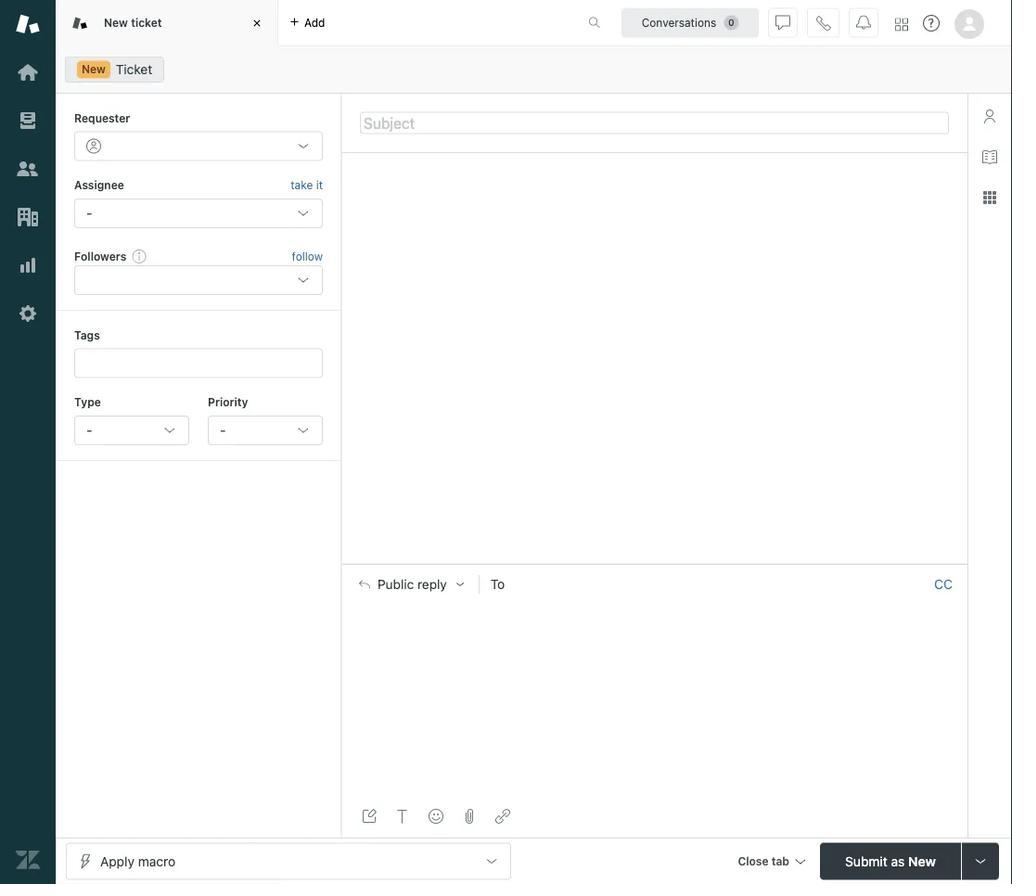 Task type: locate. For each thing, give the bounding box(es) containing it.
admin image
[[16, 302, 40, 326]]

new
[[104, 16, 128, 29], [82, 63, 106, 76], [908, 854, 936, 869]]

add attachment image
[[462, 809, 477, 824]]

new inside tab
[[104, 16, 128, 29]]

take it button
[[291, 176, 323, 195]]

conversations
[[642, 16, 717, 29]]

- down assignee
[[86, 205, 92, 221]]

reply
[[417, 576, 447, 592]]

0 horizontal spatial - button
[[74, 416, 189, 445]]

Tags field
[[88, 354, 305, 373]]

apply
[[100, 854, 134, 869]]

add
[[304, 16, 325, 29]]

1 vertical spatial new
[[82, 63, 106, 76]]

2 - button from the left
[[208, 416, 323, 445]]

conversations button
[[622, 8, 759, 38]]

- for priority
[[220, 423, 226, 438]]

it
[[316, 179, 323, 191]]

public
[[378, 576, 414, 592]]

notifications image
[[856, 15, 871, 30]]

customer context image
[[983, 109, 997, 123]]

0 vertical spatial new
[[104, 16, 128, 29]]

insert emojis image
[[429, 809, 443, 824]]

requester element
[[74, 131, 323, 161]]

add button
[[278, 0, 336, 45]]

take it
[[291, 179, 323, 191]]

new inside the secondary element
[[82, 63, 106, 76]]

-
[[86, 205, 92, 221], [86, 423, 92, 438], [220, 423, 226, 438]]

zendesk products image
[[895, 18, 908, 31]]

get help image
[[923, 15, 940, 32]]

minimize composer image
[[647, 556, 662, 571]]

cc button
[[934, 576, 953, 593]]

new for new
[[82, 63, 106, 76]]

get started image
[[16, 60, 40, 84]]

new for new ticket
[[104, 16, 128, 29]]

type
[[74, 396, 101, 409]]

- button
[[74, 416, 189, 445], [208, 416, 323, 445]]

as
[[891, 854, 905, 869]]

- button down priority
[[208, 416, 323, 445]]

ticket
[[131, 16, 162, 29]]

format text image
[[395, 809, 410, 824]]

apps image
[[983, 190, 997, 205]]

1 - button from the left
[[74, 416, 189, 445]]

- button down the type
[[74, 416, 189, 445]]

- button for priority
[[208, 416, 323, 445]]

- down the type
[[86, 423, 92, 438]]

1 horizontal spatial - button
[[208, 416, 323, 445]]

- for type
[[86, 423, 92, 438]]

- inside assignee element
[[86, 205, 92, 221]]

assignee element
[[74, 198, 323, 228]]

close tab
[[738, 855, 790, 868]]

follow
[[292, 250, 323, 263]]

2 vertical spatial new
[[908, 854, 936, 869]]

- down priority
[[220, 423, 226, 438]]

button displays agent's chat status as invisible. image
[[776, 15, 790, 30]]

take
[[291, 179, 313, 191]]

close tab button
[[730, 843, 813, 883]]



Task type: vqa. For each thing, say whether or not it's contained in the screenshot.
5th Close icon from the right
no



Task type: describe. For each thing, give the bounding box(es) containing it.
- button for type
[[74, 416, 189, 445]]

draft mode image
[[362, 809, 377, 824]]

knowledge image
[[983, 149, 997, 164]]

close image
[[248, 14, 266, 32]]

macro
[[138, 854, 175, 869]]

priority
[[208, 396, 248, 409]]

new ticket
[[104, 16, 162, 29]]

displays possible ticket submission types image
[[973, 854, 988, 869]]

views image
[[16, 109, 40, 133]]

follow button
[[292, 248, 323, 264]]

reporting image
[[16, 253, 40, 277]]

public reply
[[378, 576, 447, 592]]

tags
[[74, 329, 100, 342]]

followers element
[[74, 266, 323, 295]]

info on adding followers image
[[132, 249, 147, 263]]

submit
[[845, 854, 888, 869]]

organizations image
[[16, 205, 40, 229]]

ticket
[[116, 62, 152, 77]]

tab
[[772, 855, 790, 868]]

requester
[[74, 111, 130, 124]]

apply macro
[[100, 854, 175, 869]]

zendesk image
[[16, 848, 40, 872]]

Subject field
[[360, 112, 949, 134]]

secondary element
[[56, 51, 1012, 88]]

assignee
[[74, 179, 124, 191]]

zendesk support image
[[16, 12, 40, 36]]

cc
[[934, 576, 953, 592]]

to
[[491, 576, 505, 592]]

submit as new
[[845, 854, 936, 869]]

tabs tab list
[[56, 0, 569, 46]]

followers
[[74, 249, 126, 262]]

customers image
[[16, 157, 40, 181]]

public reply button
[[342, 565, 479, 604]]

new ticket tab
[[56, 0, 278, 46]]

close
[[738, 855, 769, 868]]

add link (cmd k) image
[[495, 809, 510, 824]]

main element
[[0, 0, 56, 884]]



